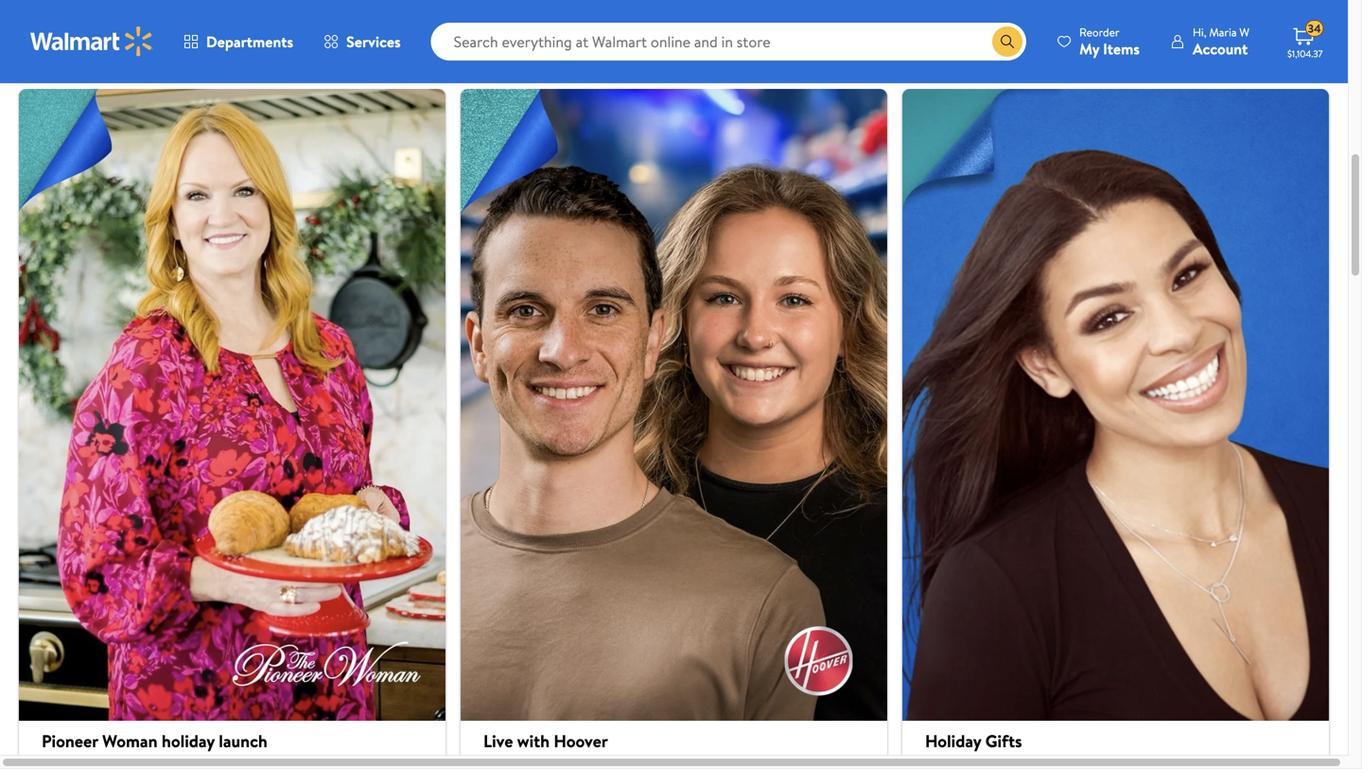 Task type: locate. For each thing, give the bounding box(es) containing it.
walmart image for holiday
[[903, 89, 1330, 721]]

pioneer woman holiday launch
[[42, 730, 268, 753]]

my
[[1080, 38, 1100, 59]]

holiday gifts
[[926, 730, 1023, 753]]

reorder my items
[[1080, 24, 1140, 59]]

woman
[[102, 730, 158, 753]]

holiday
[[926, 730, 982, 753]]

gifts
[[986, 730, 1023, 753]]

hi, maria w account
[[1193, 24, 1250, 59]]

walmart image
[[30, 26, 153, 57], [19, 89, 446, 721], [461, 89, 888, 721], [903, 89, 1330, 721]]

live with hoover
[[484, 730, 608, 753]]

reorder
[[1080, 24, 1120, 40]]

w
[[1240, 24, 1250, 40]]

walmart image for pioneer
[[19, 89, 446, 721]]

items
[[1104, 38, 1140, 59]]



Task type: vqa. For each thing, say whether or not it's contained in the screenshot.
Clear all
no



Task type: describe. For each thing, give the bounding box(es) containing it.
search icon image
[[1000, 34, 1015, 49]]

departments
[[206, 31, 293, 52]]

Search search field
[[431, 23, 1027, 61]]

launch
[[219, 730, 268, 753]]

with
[[517, 730, 550, 753]]

live
[[484, 730, 513, 753]]

Walmart Site-Wide search field
[[431, 23, 1027, 61]]

services
[[346, 31, 401, 52]]

$1,104.37
[[1288, 47, 1323, 60]]

services button
[[309, 19, 416, 64]]

hi,
[[1193, 24, 1207, 40]]

pioneer
[[42, 730, 98, 753]]

34
[[1309, 21, 1322, 37]]

account
[[1193, 38, 1248, 59]]

holiday
[[162, 730, 215, 753]]

walmart image for live
[[461, 89, 888, 721]]

hoover
[[554, 730, 608, 753]]

departments button
[[168, 19, 309, 64]]

maria
[[1210, 24, 1237, 40]]



